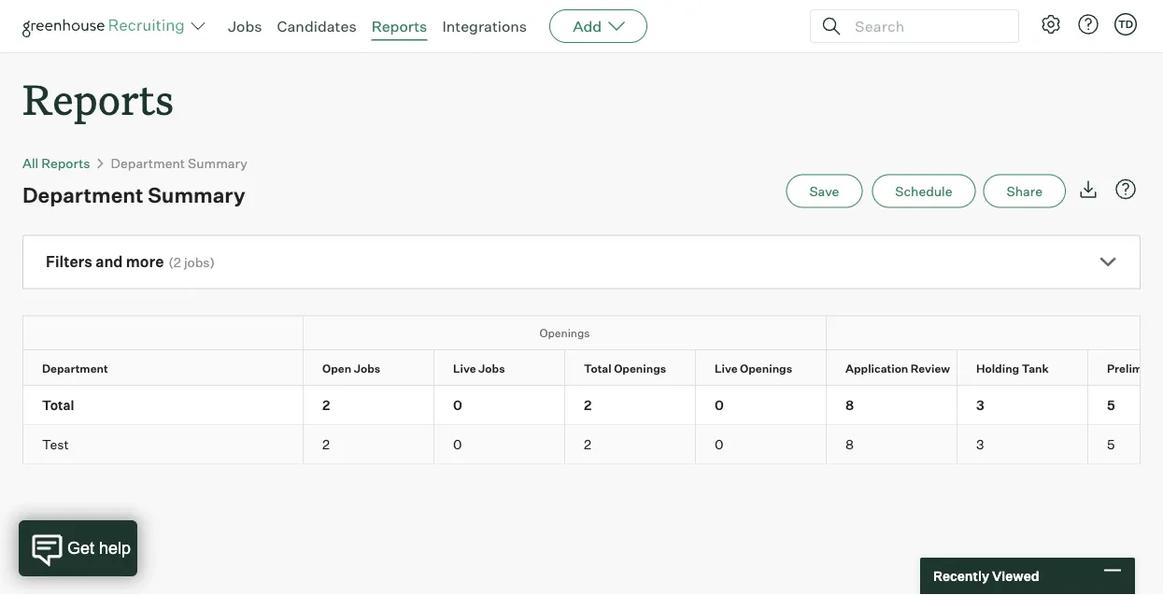 Task type: vqa. For each thing, say whether or not it's contained in the screenshot.
your
no



Task type: locate. For each thing, give the bounding box(es) containing it.
test
[[42, 436, 69, 452]]

3 row from the top
[[23, 425, 1163, 463]]

row group
[[23, 386, 1163, 425], [23, 425, 1163, 463]]

openings
[[540, 326, 590, 340], [614, 361, 666, 375], [740, 361, 792, 375]]

total openings
[[584, 361, 666, 375]]

grid
[[23, 316, 1163, 463]]

department summary
[[111, 155, 247, 171], [22, 182, 245, 208]]

)
[[210, 254, 215, 271]]

row
[[23, 350, 1163, 385], [23, 386, 1163, 424], [23, 425, 1163, 463]]

add
[[573, 17, 602, 36]]

reports
[[372, 17, 427, 36], [22, 71, 174, 126], [41, 155, 90, 171]]

holding
[[976, 361, 1020, 375]]

integrations
[[442, 17, 527, 36]]

live inside live openings column header
[[715, 361, 738, 375]]

application review
[[846, 361, 950, 375]]

share button
[[983, 174, 1066, 208]]

column header up holding
[[827, 316, 1163, 349]]

1 horizontal spatial openings
[[614, 361, 666, 375]]

1 3 from the top
[[976, 396, 984, 413]]

2 horizontal spatial jobs
[[478, 361, 505, 375]]

holding tank
[[976, 361, 1049, 375]]

jobs inside 'column header'
[[478, 361, 505, 375]]

open jobs column header
[[304, 350, 450, 385]]

filters and more ( 2 jobs )
[[46, 252, 215, 271]]

row containing test
[[23, 425, 1163, 463]]

save button
[[786, 174, 863, 208]]

viewed
[[992, 568, 1040, 584]]

row group containing test
[[23, 425, 1163, 463]]

1 row group from the top
[[23, 386, 1163, 425]]

2 vertical spatial department
[[42, 361, 108, 375]]

0 horizontal spatial jobs
[[228, 17, 262, 36]]

row containing total
[[23, 386, 1163, 424]]

1 vertical spatial 8
[[846, 436, 854, 452]]

live openings
[[715, 361, 792, 375]]

jobs for open jobs
[[354, 361, 380, 375]]

1 horizontal spatial jobs
[[354, 361, 380, 375]]

2
[[174, 254, 181, 271], [322, 396, 330, 413], [584, 396, 592, 413], [322, 436, 330, 452], [584, 436, 591, 452]]

5
[[1107, 396, 1115, 413], [1107, 436, 1115, 452]]

open jobs
[[322, 361, 380, 375]]

1 vertical spatial row
[[23, 386, 1163, 424]]

1 horizontal spatial total
[[584, 361, 612, 375]]

0 horizontal spatial column header
[[23, 316, 304, 349]]

row for row group containing test
[[23, 425, 1163, 463]]

summary
[[188, 155, 247, 171], [148, 182, 245, 208]]

0
[[453, 396, 462, 413], [715, 396, 724, 413], [453, 436, 462, 452], [715, 436, 724, 452]]

total inside column header
[[584, 361, 612, 375]]

0 vertical spatial total
[[584, 361, 612, 375]]

jobs
[[228, 17, 262, 36], [354, 361, 380, 375], [478, 361, 505, 375]]

2 inside filters and more ( 2 jobs )
[[174, 254, 181, 271]]

column header up department 'column header'
[[23, 316, 304, 349]]

2 row group from the top
[[23, 425, 1163, 463]]

0 vertical spatial 3
[[976, 396, 984, 413]]

total down openings row
[[584, 361, 612, 375]]

3
[[976, 396, 984, 413], [976, 436, 984, 452]]

2 live from the left
[[715, 361, 738, 375]]

1 5 from the top
[[1107, 396, 1115, 413]]

column header
[[23, 316, 304, 349], [827, 316, 1163, 349]]

department up test
[[42, 361, 108, 375]]

td button
[[1115, 13, 1137, 36]]

8 for total
[[846, 396, 854, 413]]

openings row
[[23, 316, 1163, 349]]

Search text field
[[850, 13, 1002, 40]]

0 vertical spatial 5
[[1107, 396, 1115, 413]]

8 for test
[[846, 436, 854, 452]]

row containing department
[[23, 350, 1163, 385]]

(
[[169, 254, 174, 271]]

1 live from the left
[[453, 361, 476, 375]]

0 vertical spatial department summary
[[111, 155, 247, 171]]

application review column header
[[827, 350, 974, 385]]

live jobs
[[453, 361, 505, 375]]

2 8 from the top
[[846, 436, 854, 452]]

reports down greenhouse recruiting image
[[22, 71, 174, 126]]

total inside row group
[[42, 396, 74, 413]]

department right all reports link
[[111, 155, 185, 171]]

filters
[[46, 252, 92, 271]]

openings for total openings
[[614, 361, 666, 375]]

total
[[584, 361, 612, 375], [42, 396, 74, 413]]

8
[[846, 396, 854, 413], [846, 436, 854, 452]]

add button
[[550, 9, 648, 43]]

live inside live jobs 'column header'
[[453, 361, 476, 375]]

0 horizontal spatial total
[[42, 396, 74, 413]]

reports right all
[[41, 155, 90, 171]]

2 horizontal spatial openings
[[740, 361, 792, 375]]

and
[[95, 252, 123, 271]]

review
[[911, 361, 950, 375]]

jobs inside column header
[[354, 361, 380, 375]]

1 vertical spatial 5
[[1107, 436, 1115, 452]]

1 row from the top
[[23, 350, 1163, 385]]

live openings column header
[[696, 350, 843, 385]]

department
[[111, 155, 185, 171], [22, 182, 143, 208], [42, 361, 108, 375]]

save
[[809, 183, 839, 199]]

1 vertical spatial total
[[42, 396, 74, 413]]

0 vertical spatial 8
[[846, 396, 854, 413]]

total for total openings
[[584, 361, 612, 375]]

live right the total openings column header
[[715, 361, 738, 375]]

reports right candidates link
[[372, 17, 427, 36]]

1 horizontal spatial column header
[[827, 316, 1163, 349]]

3 for total
[[976, 396, 984, 413]]

department summary link
[[111, 155, 247, 171]]

2 3 from the top
[[976, 436, 984, 452]]

department down all reports link
[[22, 182, 143, 208]]

save and schedule this report to revisit it! element
[[786, 174, 872, 208]]

2 vertical spatial row
[[23, 425, 1163, 463]]

td button
[[1111, 9, 1141, 39]]

greenhouse recruiting image
[[22, 15, 191, 37]]

live
[[453, 361, 476, 375], [715, 361, 738, 375]]

1 vertical spatial 3
[[976, 436, 984, 452]]

0 horizontal spatial live
[[453, 361, 476, 375]]

1 8 from the top
[[846, 396, 854, 413]]

0 vertical spatial row
[[23, 350, 1163, 385]]

1 vertical spatial department summary
[[22, 182, 245, 208]]

2 row from the top
[[23, 386, 1163, 424]]

2 5 from the top
[[1107, 436, 1115, 452]]

candidates
[[277, 17, 357, 36]]

1 horizontal spatial live
[[715, 361, 738, 375]]

live right open jobs column header
[[453, 361, 476, 375]]

total up test
[[42, 396, 74, 413]]



Task type: describe. For each thing, give the bounding box(es) containing it.
live jobs column header
[[434, 350, 581, 385]]

live for live jobs
[[453, 361, 476, 375]]

td
[[1118, 18, 1133, 30]]

0 vertical spatial reports
[[372, 17, 427, 36]]

department inside 'column header'
[[42, 361, 108, 375]]

schedule button
[[872, 174, 976, 208]]

0 vertical spatial department
[[111, 155, 185, 171]]

integrations link
[[442, 17, 527, 36]]

row group containing total
[[23, 386, 1163, 425]]

1 column header from the left
[[23, 316, 304, 349]]

1 vertical spatial reports
[[22, 71, 174, 126]]

all
[[22, 155, 39, 171]]

candidates link
[[277, 17, 357, 36]]

reports link
[[372, 17, 427, 36]]

1 vertical spatial department
[[22, 182, 143, 208]]

tank
[[1022, 361, 1049, 375]]

jobs for live jobs
[[478, 361, 505, 375]]

schedule
[[895, 183, 953, 199]]

faq image
[[1115, 178, 1137, 201]]

total openings column header
[[565, 350, 712, 385]]

0 horizontal spatial openings
[[540, 326, 590, 340]]

jobs link
[[228, 17, 262, 36]]

share
[[1007, 183, 1043, 199]]

department column header
[[23, 350, 320, 385]]

holding tank column header
[[958, 350, 1104, 385]]

1 vertical spatial summary
[[148, 182, 245, 208]]

row for row group containing total
[[23, 386, 1163, 424]]

application
[[846, 361, 908, 375]]

more
[[126, 252, 164, 271]]

5 for test
[[1107, 436, 1115, 452]]

recently viewed
[[933, 568, 1040, 584]]

configure image
[[1040, 13, 1062, 36]]

download image
[[1077, 178, 1100, 201]]

openings for live openings
[[740, 361, 792, 375]]

2 vertical spatial reports
[[41, 155, 90, 171]]

open
[[322, 361, 351, 375]]

live for live openings
[[715, 361, 738, 375]]

3 for test
[[976, 436, 984, 452]]

5 for total
[[1107, 396, 1115, 413]]

0 vertical spatial summary
[[188, 155, 247, 171]]

recently
[[933, 568, 989, 584]]

preliminar
[[1107, 361, 1163, 375]]

2 column header from the left
[[827, 316, 1163, 349]]

all reports
[[22, 155, 90, 171]]

all reports link
[[22, 155, 90, 171]]

jobs
[[184, 254, 210, 271]]

grid containing total
[[23, 316, 1163, 463]]

total for total
[[42, 396, 74, 413]]



